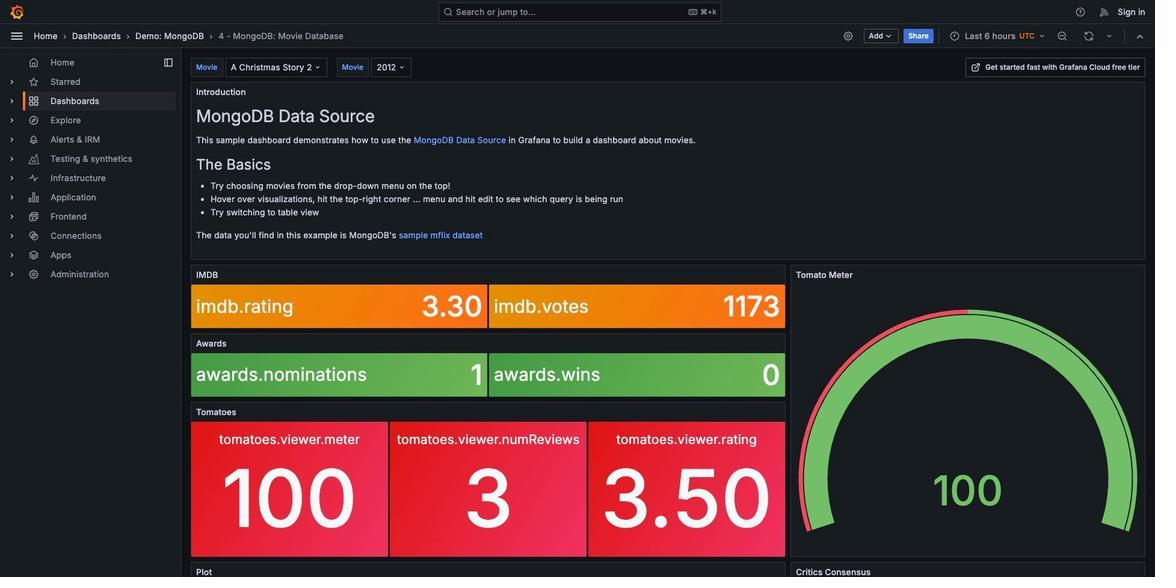 Task type: locate. For each thing, give the bounding box(es) containing it.
undock menu image
[[164, 58, 173, 67]]

refresh dashboard image
[[1084, 30, 1095, 41]]

expand section starred image
[[7, 77, 17, 87]]

help image
[[1076, 6, 1086, 17]]

zoom out time range image
[[1057, 30, 1068, 41]]

auto refresh turned off. choose refresh time interval image
[[1105, 31, 1115, 41]]

expand section testing & synthetics image
[[7, 154, 17, 164]]

dashboard settings image
[[843, 30, 854, 41]]

expand section application image
[[7, 193, 17, 202]]



Task type: describe. For each thing, give the bounding box(es) containing it.
expand section infrastructure image
[[7, 173, 17, 183]]

expand section apps image
[[7, 250, 17, 260]]

navigation element
[[0, 48, 181, 294]]

close menu image
[[10, 29, 24, 43]]

expand section connections image
[[7, 231, 17, 241]]

expand section administration image
[[7, 270, 17, 279]]

grafana image
[[10, 5, 24, 19]]

expand section alerts & irm image
[[7, 135, 17, 144]]

expand section dashboards image
[[7, 96, 17, 106]]

news image
[[1100, 6, 1110, 17]]

expand section explore image
[[7, 116, 17, 125]]

expand section frontend image
[[7, 212, 17, 221]]



Task type: vqa. For each thing, say whether or not it's contained in the screenshot.
Close menu icon at the left of page
yes



